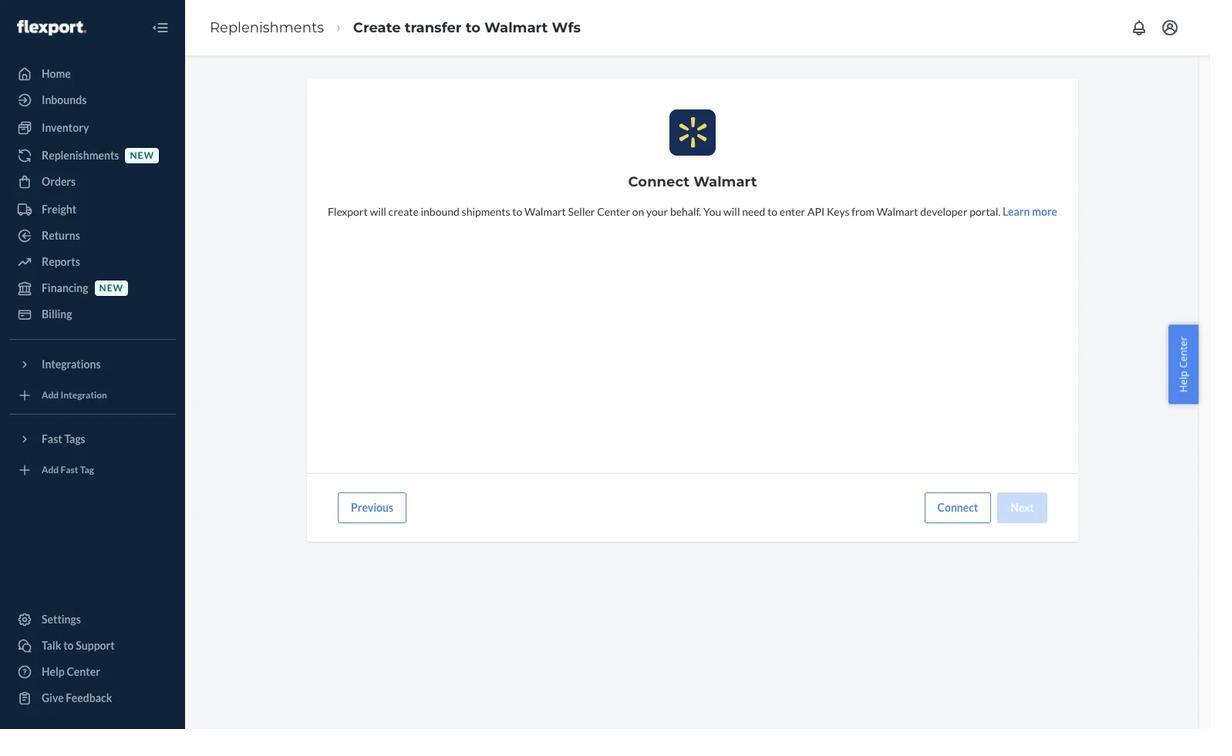 Task type: vqa. For each thing, say whether or not it's contained in the screenshot.
international shipping tab
no



Task type: describe. For each thing, give the bounding box(es) containing it.
walmart inside breadcrumbs navigation
[[484, 19, 548, 36]]

open account menu image
[[1161, 19, 1179, 37]]

help inside button
[[1176, 371, 1190, 393]]

learn
[[1003, 205, 1030, 218]]

shipments
[[462, 205, 510, 218]]

freight
[[42, 203, 76, 216]]

flexport will create inbound shipments to walmart seller center on your behalf. you will need to enter api keys from walmart developer portal. learn more
[[328, 205, 1057, 218]]

transfer
[[405, 19, 462, 36]]

tag
[[80, 465, 94, 476]]

replenishments inside breadcrumbs navigation
[[210, 19, 324, 36]]

flexport logo image
[[17, 20, 86, 35]]

walmart left seller
[[524, 205, 566, 218]]

add fast tag link
[[9, 458, 176, 483]]

inventory
[[42, 121, 89, 134]]

walmart right from
[[877, 205, 918, 218]]

to right need
[[767, 205, 777, 218]]

create transfer to walmart wfs
[[353, 19, 581, 36]]

fast inside dropdown button
[[42, 433, 62, 446]]

connect for connect walmart
[[628, 174, 689, 190]]

2 will from the left
[[723, 205, 740, 218]]

you
[[703, 205, 721, 218]]

behalf.
[[670, 205, 701, 218]]

talk
[[42, 639, 61, 652]]

add fast tag
[[42, 465, 94, 476]]

on
[[632, 205, 644, 218]]

settings
[[42, 613, 81, 626]]

billing link
[[9, 302, 176, 327]]

need
[[742, 205, 765, 218]]

give feedback
[[42, 692, 112, 705]]

center inside button
[[1176, 337, 1190, 368]]

1 vertical spatial fast
[[61, 465, 78, 476]]

flexport
[[328, 205, 368, 218]]

create
[[353, 19, 401, 36]]

api
[[807, 205, 825, 218]]

seller
[[568, 205, 595, 218]]

to inside breadcrumbs navigation
[[466, 19, 480, 36]]

0 horizontal spatial help center
[[42, 666, 100, 679]]

next
[[1011, 501, 1034, 514]]

home link
[[9, 62, 176, 86]]

1 vertical spatial replenishments
[[42, 149, 119, 162]]

feedback
[[66, 692, 112, 705]]

reports
[[42, 255, 80, 268]]

support
[[76, 639, 115, 652]]

learn more button
[[1003, 204, 1057, 220]]

create
[[388, 205, 419, 218]]

2 vertical spatial center
[[67, 666, 100, 679]]



Task type: locate. For each thing, give the bounding box(es) containing it.
new
[[130, 150, 154, 162], [99, 283, 123, 294]]

fast tags button
[[9, 427, 176, 452]]

1 horizontal spatial center
[[597, 205, 630, 218]]

will left create
[[370, 205, 386, 218]]

to right transfer
[[466, 19, 480, 36]]

1 vertical spatial connect
[[937, 501, 978, 514]]

1 horizontal spatial help center
[[1176, 337, 1190, 393]]

0 vertical spatial center
[[597, 205, 630, 218]]

0 vertical spatial connect
[[628, 174, 689, 190]]

fast
[[42, 433, 62, 446], [61, 465, 78, 476]]

integrations button
[[9, 352, 176, 377]]

help
[[1176, 371, 1190, 393], [42, 666, 65, 679]]

fast left 'tag'
[[61, 465, 78, 476]]

add integration
[[42, 390, 107, 401]]

1 vertical spatial center
[[1176, 337, 1190, 368]]

help center link
[[9, 660, 176, 685]]

connect for connect
[[937, 501, 978, 514]]

tags
[[64, 433, 85, 446]]

new down reports link
[[99, 283, 123, 294]]

0 vertical spatial help center
[[1176, 337, 1190, 393]]

wfs
[[552, 19, 581, 36]]

help center
[[1176, 337, 1190, 393], [42, 666, 100, 679]]

0 vertical spatial add
[[42, 390, 59, 401]]

fast tags
[[42, 433, 85, 446]]

your
[[646, 205, 668, 218]]

connect walmart
[[628, 174, 757, 190]]

1 vertical spatial help
[[42, 666, 65, 679]]

from
[[852, 205, 875, 218]]

reports link
[[9, 250, 176, 275]]

financing
[[42, 281, 88, 295]]

billing
[[42, 308, 72, 321]]

2 horizontal spatial center
[[1176, 337, 1190, 368]]

orders
[[42, 175, 76, 188]]

0 vertical spatial new
[[130, 150, 154, 162]]

give feedback button
[[9, 686, 176, 711]]

returns link
[[9, 224, 176, 248]]

connect
[[628, 174, 689, 190], [937, 501, 978, 514]]

fast left tags
[[42, 433, 62, 446]]

add down "fast tags"
[[42, 465, 59, 476]]

1 horizontal spatial will
[[723, 205, 740, 218]]

connect button
[[924, 493, 991, 524]]

connect left next
[[937, 501, 978, 514]]

keys
[[827, 205, 850, 218]]

2 add from the top
[[42, 465, 59, 476]]

will
[[370, 205, 386, 218], [723, 205, 740, 218]]

new for financing
[[99, 283, 123, 294]]

new up orders link
[[130, 150, 154, 162]]

close navigation image
[[151, 19, 170, 37]]

0 horizontal spatial connect
[[628, 174, 689, 190]]

0 vertical spatial help
[[1176, 371, 1190, 393]]

integration
[[61, 390, 107, 401]]

to inside button
[[63, 639, 74, 652]]

help center inside button
[[1176, 337, 1190, 393]]

0 horizontal spatial help
[[42, 666, 65, 679]]

inbound
[[421, 205, 460, 218]]

0 horizontal spatial center
[[67, 666, 100, 679]]

to right shipments
[[512, 205, 522, 218]]

add left integration at the left
[[42, 390, 59, 401]]

freight link
[[9, 197, 176, 222]]

center
[[597, 205, 630, 218], [1176, 337, 1190, 368], [67, 666, 100, 679]]

0 horizontal spatial new
[[99, 283, 123, 294]]

replenishments link
[[210, 19, 324, 36]]

1 will from the left
[[370, 205, 386, 218]]

create transfer to walmart wfs link
[[353, 19, 581, 36]]

add for add fast tag
[[42, 465, 59, 476]]

0 horizontal spatial will
[[370, 205, 386, 218]]

1 vertical spatial new
[[99, 283, 123, 294]]

1 horizontal spatial help
[[1176, 371, 1190, 393]]

1 vertical spatial add
[[42, 465, 59, 476]]

open notifications image
[[1130, 19, 1148, 37]]

1 vertical spatial help center
[[42, 666, 100, 679]]

inbounds link
[[9, 88, 176, 113]]

help center button
[[1169, 325, 1198, 404]]

to right talk
[[63, 639, 74, 652]]

1 horizontal spatial new
[[130, 150, 154, 162]]

inbounds
[[42, 93, 87, 106]]

new for replenishments
[[130, 150, 154, 162]]

talk to support
[[42, 639, 115, 652]]

will right you at the right top of page
[[723, 205, 740, 218]]

add integration link
[[9, 383, 176, 408]]

returns
[[42, 229, 80, 242]]

0 vertical spatial replenishments
[[210, 19, 324, 36]]

1 add from the top
[[42, 390, 59, 401]]

inventory link
[[9, 116, 176, 140]]

0 horizontal spatial replenishments
[[42, 149, 119, 162]]

breadcrumbs navigation
[[197, 5, 593, 50]]

1 horizontal spatial replenishments
[[210, 19, 324, 36]]

to
[[466, 19, 480, 36], [512, 205, 522, 218], [767, 205, 777, 218], [63, 639, 74, 652]]

0 vertical spatial fast
[[42, 433, 62, 446]]

portal.
[[970, 205, 1000, 218]]

1 horizontal spatial connect
[[937, 501, 978, 514]]

home
[[42, 67, 71, 80]]

next button
[[997, 493, 1047, 524]]

settings link
[[9, 608, 176, 632]]

give
[[42, 692, 64, 705]]

add
[[42, 390, 59, 401], [42, 465, 59, 476]]

connect up your
[[628, 174, 689, 190]]

add for add integration
[[42, 390, 59, 401]]

walmart
[[484, 19, 548, 36], [693, 174, 757, 190], [524, 205, 566, 218], [877, 205, 918, 218]]

replenishments
[[210, 19, 324, 36], [42, 149, 119, 162]]

enter
[[780, 205, 805, 218]]

previous button
[[338, 493, 406, 524]]

talk to support button
[[9, 634, 176, 659]]

walmart up you at the right top of page
[[693, 174, 757, 190]]

integrations
[[42, 358, 101, 371]]

more
[[1032, 205, 1057, 218]]

developer
[[920, 205, 967, 218]]

connect inside button
[[937, 501, 978, 514]]

orders link
[[9, 170, 176, 194]]

walmart left wfs
[[484, 19, 548, 36]]

previous
[[351, 501, 393, 514]]



